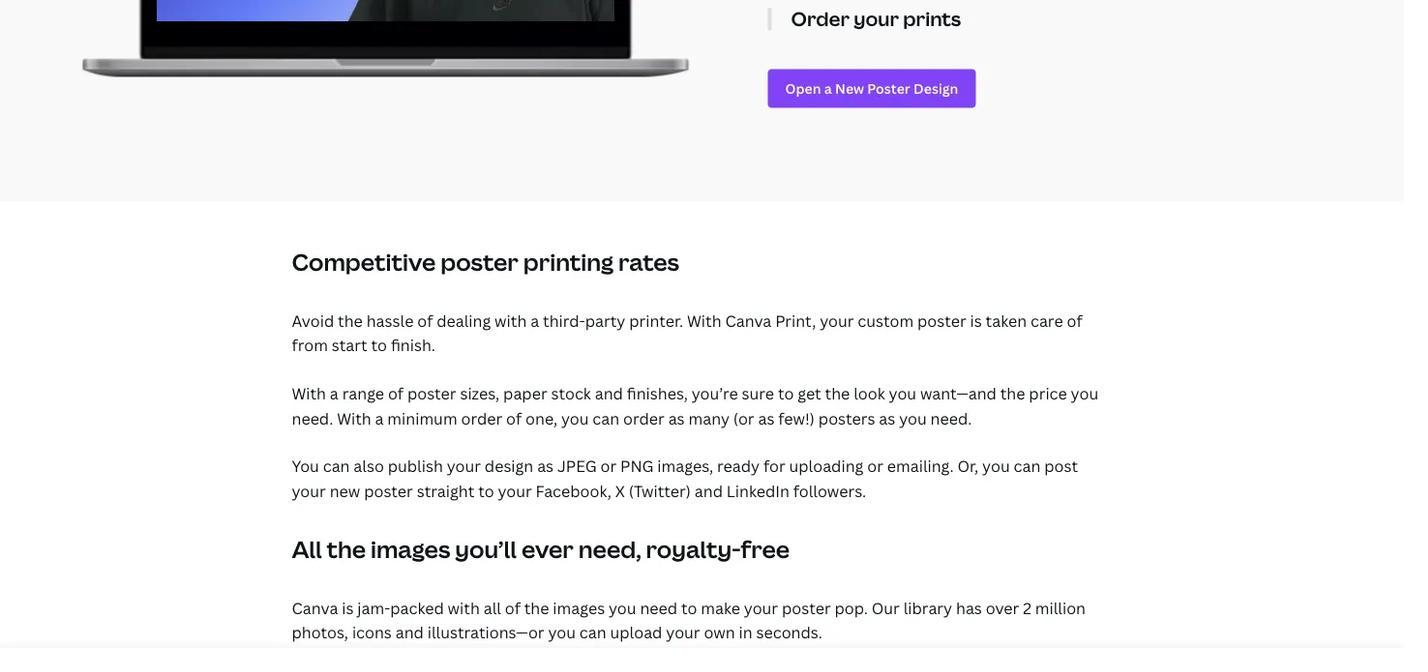 Task type: vqa. For each thing, say whether or not it's contained in the screenshot.
JPEG
yes



Task type: locate. For each thing, give the bounding box(es) containing it.
1 vertical spatial and
[[695, 480, 723, 501]]

is inside avoid the hassle of dealing with a third-party printer. with canva print, your custom poster is taken care of from start to finish.
[[970, 310, 982, 331]]

of right care
[[1067, 310, 1083, 331]]

price
[[1029, 383, 1067, 404]]

you right or,
[[982, 456, 1010, 477]]

with right printer.
[[687, 310, 721, 331]]

a left range
[[330, 383, 339, 404]]

can left the upload in the left of the page
[[580, 622, 606, 643]]

with inside avoid the hassle of dealing with a third-party printer. with canva print, your custom poster is taken care of from start to finish.
[[687, 310, 721, 331]]

2 vertical spatial a
[[375, 408, 384, 429]]

and
[[595, 383, 623, 404], [695, 480, 723, 501], [395, 622, 424, 643]]

need
[[640, 597, 677, 618]]

can inside the canva is jam-packed with all of the images you need to make your poster pop. our library has over 2 million photos, icons and illustrations—or you can upload your own in seconds.
[[580, 622, 606, 643]]

poster right 'custom' at the right
[[917, 310, 966, 331]]

the inside avoid the hassle of dealing with a third-party printer. with canva print, your custom poster is taken care of from start to finish.
[[338, 310, 363, 331]]

of right range
[[388, 383, 404, 404]]

2 horizontal spatial with
[[687, 310, 721, 331]]

images up packed
[[371, 533, 450, 565]]

illustrations—or
[[427, 622, 544, 643]]

ever
[[521, 533, 574, 565]]

competitive
[[292, 246, 436, 278]]

poster inside the canva is jam-packed with all of the images you need to make your poster pop. our library has over 2 million photos, icons and illustrations—or you can upload your own in seconds.
[[782, 597, 831, 618]]

need. up you
[[292, 408, 333, 429]]

or
[[600, 456, 617, 477], [867, 456, 883, 477]]

can up jpeg
[[593, 408, 619, 429]]

competitive poster printing rates
[[292, 246, 679, 278]]

post
[[1044, 456, 1078, 477]]

1 horizontal spatial need.
[[931, 408, 972, 429]]

1 horizontal spatial is
[[970, 310, 982, 331]]

2 or from the left
[[867, 456, 883, 477]]

you
[[889, 383, 917, 404], [1071, 383, 1099, 404], [561, 408, 589, 429], [899, 408, 927, 429], [982, 456, 1010, 477], [609, 597, 636, 618], [548, 622, 576, 643]]

printing
[[523, 246, 614, 278]]

order
[[791, 5, 850, 32]]

0 horizontal spatial a
[[330, 383, 339, 404]]

0 horizontal spatial or
[[600, 456, 617, 477]]

or left the emailing.
[[867, 456, 883, 477]]

poster
[[440, 246, 519, 278], [917, 310, 966, 331], [407, 383, 456, 404], [364, 480, 413, 501], [782, 597, 831, 618]]

0 horizontal spatial with
[[448, 597, 480, 618]]

poster up minimum
[[407, 383, 456, 404]]

in
[[739, 622, 753, 643]]

for
[[763, 456, 785, 477]]

packed
[[390, 597, 444, 618]]

0 horizontal spatial is
[[342, 597, 354, 618]]

2 horizontal spatial and
[[695, 480, 723, 501]]

sizes,
[[460, 383, 500, 404]]

need. down "want—and"
[[931, 408, 972, 429]]

poster down also on the bottom left of the page
[[364, 480, 413, 501]]

with inside the canva is jam-packed with all of the images you need to make your poster pop. our library has over 2 million photos, icons and illustrations—or you can upload your own in seconds.
[[448, 597, 480, 618]]

canva up photos,
[[292, 597, 338, 618]]

images down need,
[[553, 597, 605, 618]]

0 vertical spatial and
[[595, 383, 623, 404]]

rates
[[618, 246, 679, 278]]

to left get
[[778, 383, 794, 404]]

2 horizontal spatial a
[[530, 310, 539, 331]]

design
[[485, 456, 533, 477]]

order down sizes,
[[461, 408, 502, 429]]

with
[[687, 310, 721, 331], [292, 383, 326, 404], [337, 408, 371, 429]]

one,
[[526, 408, 557, 429]]

order
[[461, 408, 502, 429], [623, 408, 665, 429]]

million
[[1035, 597, 1086, 618]]

0 horizontal spatial with
[[292, 383, 326, 404]]

you'll
[[455, 533, 517, 565]]

jpeg
[[557, 456, 597, 477]]

as
[[668, 408, 685, 429], [758, 408, 775, 429], [879, 408, 895, 429], [537, 456, 554, 477]]

emailing.
[[887, 456, 954, 477]]

1 horizontal spatial with
[[337, 408, 371, 429]]

with down range
[[337, 408, 371, 429]]

0 vertical spatial canva
[[725, 310, 772, 331]]

0 horizontal spatial order
[[461, 408, 502, 429]]

also
[[354, 456, 384, 477]]

a down range
[[375, 408, 384, 429]]

0 horizontal spatial need.
[[292, 408, 333, 429]]

1 vertical spatial with
[[292, 383, 326, 404]]

with down from
[[292, 383, 326, 404]]

you can also publish your design as jpeg or png images, ready for uploading or emailing. or, you can post your new poster straight to your facebook, x (twitter) and linkedin followers.
[[292, 456, 1078, 501]]

is left jam-
[[342, 597, 354, 618]]

1 horizontal spatial images
[[553, 597, 605, 618]]

of right all
[[505, 597, 521, 618]]

library
[[904, 597, 952, 618]]

1 horizontal spatial order
[[623, 408, 665, 429]]

or,
[[957, 456, 979, 477]]

your right print,
[[820, 310, 854, 331]]

canva left print,
[[725, 310, 772, 331]]

you right look
[[889, 383, 917, 404]]

1 vertical spatial with
[[448, 597, 480, 618]]

1 vertical spatial images
[[553, 597, 605, 618]]

canva
[[725, 310, 772, 331], [292, 597, 338, 618]]

of inside the canva is jam-packed with all of the images you need to make your poster pop. our library has over 2 million photos, icons and illustrations—or you can upload your own in seconds.
[[505, 597, 521, 618]]

0 horizontal spatial and
[[395, 622, 424, 643]]

photos,
[[292, 622, 348, 643]]

0 vertical spatial with
[[687, 310, 721, 331]]

a inside avoid the hassle of dealing with a third-party printer. with canva print, your custom poster is taken care of from start to finish.
[[530, 310, 539, 331]]

order down the finishes, at the left bottom
[[623, 408, 665, 429]]

posters
[[819, 408, 875, 429]]

1 horizontal spatial canva
[[725, 310, 772, 331]]

need.
[[292, 408, 333, 429], [931, 408, 972, 429]]

1 vertical spatial is
[[342, 597, 354, 618]]

0 horizontal spatial canva
[[292, 597, 338, 618]]

stock
[[551, 383, 591, 404]]

you right the price
[[1071, 383, 1099, 404]]

free
[[741, 533, 790, 565]]

third-
[[543, 310, 585, 331]]

of
[[417, 310, 433, 331], [1067, 310, 1083, 331], [388, 383, 404, 404], [506, 408, 522, 429], [505, 597, 521, 618]]

to inside avoid the hassle of dealing with a third-party printer. with canva print, your custom poster is taken care of from start to finish.
[[371, 335, 387, 356]]

or up x
[[600, 456, 617, 477]]

is left taken
[[970, 310, 982, 331]]

your
[[854, 5, 899, 32], [820, 310, 854, 331], [447, 456, 481, 477], [292, 480, 326, 501], [498, 480, 532, 501], [744, 597, 778, 618], [666, 622, 700, 643]]

2 order from the left
[[623, 408, 665, 429]]

your down design
[[498, 480, 532, 501]]

a left third-
[[530, 310, 539, 331]]

you up the emailing.
[[899, 408, 927, 429]]

the up start
[[338, 310, 363, 331]]

you up the upload in the left of the page
[[609, 597, 636, 618]]

2
[[1023, 597, 1032, 618]]

and down packed
[[395, 622, 424, 643]]

to inside the canva is jam-packed with all of the images you need to make your poster pop. our library has over 2 million photos, icons and illustrations—or you can upload your own in seconds.
[[681, 597, 697, 618]]

1 horizontal spatial with
[[495, 310, 527, 331]]

your down need
[[666, 622, 700, 643]]

is
[[970, 310, 982, 331], [342, 597, 354, 618]]

poster inside with a range of poster sizes, paper stock and finishes, you're sure to get the look you want—and the price you need. with a minimum order of one, you can order as many (or as few!) posters as you need.
[[407, 383, 456, 404]]

0 vertical spatial with
[[495, 310, 527, 331]]

order your prints button
[[791, 5, 1323, 32]]

images
[[371, 533, 450, 565], [553, 597, 605, 618]]

as left jpeg
[[537, 456, 554, 477]]

poster up seconds.
[[782, 597, 831, 618]]

1 vertical spatial canva
[[292, 597, 338, 618]]

to down design
[[478, 480, 494, 501]]

look
[[854, 383, 885, 404]]

finishes,
[[627, 383, 688, 404]]

1 or from the left
[[600, 456, 617, 477]]

to right need
[[681, 597, 697, 618]]

can left post
[[1014, 456, 1041, 477]]

your down you
[[292, 480, 326, 501]]

2 need. from the left
[[931, 408, 972, 429]]

1 horizontal spatial or
[[867, 456, 883, 477]]

1 horizontal spatial a
[[375, 408, 384, 429]]

need,
[[578, 533, 641, 565]]

all
[[292, 533, 322, 565]]

to down hassle
[[371, 335, 387, 356]]

2 vertical spatial and
[[395, 622, 424, 643]]

1 horizontal spatial and
[[595, 383, 623, 404]]

is inside the canva is jam-packed with all of the images you need to make your poster pop. our library has over 2 million photos, icons and illustrations—or you can upload your own in seconds.
[[342, 597, 354, 618]]

to
[[371, 335, 387, 356], [778, 383, 794, 404], [478, 480, 494, 501], [681, 597, 697, 618]]

can
[[593, 408, 619, 429], [323, 456, 350, 477], [1014, 456, 1041, 477], [580, 622, 606, 643]]

with
[[495, 310, 527, 331], [448, 597, 480, 618]]

0 vertical spatial is
[[970, 310, 982, 331]]

you down stock
[[561, 408, 589, 429]]

upload
[[610, 622, 662, 643]]

followers.
[[793, 480, 866, 501]]

the right "all"
[[327, 533, 366, 565]]

a
[[530, 310, 539, 331], [330, 383, 339, 404], [375, 408, 384, 429]]

you're
[[692, 383, 738, 404]]

0 horizontal spatial images
[[371, 533, 450, 565]]

your inside avoid the hassle of dealing with a third-party printer. with canva print, your custom poster is taken care of from start to finish.
[[820, 310, 854, 331]]

canva is jam-packed with all of the images you need to make your poster pop. our library has over 2 million photos, icons and illustrations—or you can upload your own in seconds.
[[292, 597, 1086, 643]]

facebook,
[[536, 480, 612, 501]]

and down 'images,'
[[695, 480, 723, 501]]

order your prints
[[791, 5, 961, 32]]

0 vertical spatial a
[[530, 310, 539, 331]]

the right all
[[524, 597, 549, 618]]

and right stock
[[595, 383, 623, 404]]

own
[[704, 622, 735, 643]]

1 vertical spatial a
[[330, 383, 339, 404]]

with left all
[[448, 597, 480, 618]]

with right dealing
[[495, 310, 527, 331]]



Task type: describe. For each thing, give the bounding box(es) containing it.
icons
[[352, 622, 392, 643]]

1 order from the left
[[461, 408, 502, 429]]

care
[[1031, 310, 1063, 331]]

as right (or
[[758, 408, 775, 429]]

of up finish. on the bottom left of page
[[417, 310, 433, 331]]

to inside with a range of poster sizes, paper stock and finishes, you're sure to get the look you want—and the price you need. with a minimum order of one, you can order as many (or as few!) posters as you need.
[[778, 383, 794, 404]]

0 vertical spatial images
[[371, 533, 450, 565]]

avoid
[[292, 310, 334, 331]]

prints
[[903, 5, 961, 32]]

over
[[986, 597, 1019, 618]]

you inside you can also publish your design as jpeg or png images, ready for uploading or emailing. or, you can post your new poster straight to your facebook, x (twitter) and linkedin followers.
[[982, 456, 1010, 477]]

uploading
[[789, 456, 864, 477]]

all the images you'll ever need, royalty-free
[[292, 533, 790, 565]]

the up posters
[[825, 383, 850, 404]]

finish.
[[391, 335, 435, 356]]

publish
[[388, 456, 443, 477]]

images inside the canva is jam-packed with all of the images you need to make your poster pop. our library has over 2 million photos, icons and illustrations—or you can upload your own in seconds.
[[553, 597, 605, 618]]

x
[[615, 480, 625, 501]]

want—and
[[920, 383, 997, 404]]

dealing
[[437, 310, 491, 331]]

straight
[[417, 480, 474, 501]]

make
[[701, 597, 740, 618]]

our
[[872, 597, 900, 618]]

and inside the canva is jam-packed with all of the images you need to make your poster pop. our library has over 2 million photos, icons and illustrations—or you can upload your own in seconds.
[[395, 622, 424, 643]]

from
[[292, 335, 328, 356]]

printer.
[[629, 310, 683, 331]]

paper
[[503, 383, 547, 404]]

has
[[956, 597, 982, 618]]

and inside you can also publish your design as jpeg or png images, ready for uploading or emailing. or, you can post your new poster straight to your facebook, x (twitter) and linkedin followers.
[[695, 480, 723, 501]]

images,
[[657, 456, 713, 477]]

canva inside the canva is jam-packed with all of the images you need to make your poster pop. our library has over 2 million photos, icons and illustrations—or you can upload your own in seconds.
[[292, 597, 338, 618]]

many
[[688, 408, 730, 429]]

as down look
[[879, 408, 895, 429]]

seconds.
[[756, 622, 822, 643]]

your up in
[[744, 597, 778, 618]]

poster inside you can also publish your design as jpeg or png images, ready for uploading or emailing. or, you can post your new poster straight to your facebook, x (twitter) and linkedin followers.
[[364, 480, 413, 501]]

and inside with a range of poster sizes, paper stock and finishes, you're sure to get the look you want—and the price you need. with a minimum order of one, you can order as many (or as few!) posters as you need.
[[595, 383, 623, 404]]

your left prints
[[854, 5, 899, 32]]

royalty-
[[646, 533, 741, 565]]

range
[[342, 383, 384, 404]]

of down paper
[[506, 408, 522, 429]]

few!)
[[778, 408, 815, 429]]

taken
[[986, 310, 1027, 331]]

pop.
[[835, 597, 868, 618]]

poster up dealing
[[440, 246, 519, 278]]

with a range of poster sizes, paper stock and finishes, you're sure to get the look you want—and the price you need. with a minimum order of one, you can order as many (or as few!) posters as you need.
[[292, 383, 1099, 429]]

custom
[[858, 310, 914, 331]]

hassle
[[366, 310, 414, 331]]

canva inside avoid the hassle of dealing with a third-party printer. with canva print, your custom poster is taken care of from start to finish.
[[725, 310, 772, 331]]

print,
[[775, 310, 816, 331]]

you
[[292, 456, 319, 477]]

ready
[[717, 456, 760, 477]]

avoid the hassle of dealing with a third-party printer. with canva print, your custom poster is taken care of from start to finish.
[[292, 310, 1083, 356]]

(or
[[733, 408, 754, 429]]

1 need. from the left
[[292, 408, 333, 429]]

get
[[798, 383, 821, 404]]

sure
[[742, 383, 774, 404]]

linkedin
[[727, 480, 790, 501]]

new
[[330, 480, 360, 501]]

your up straight
[[447, 456, 481, 477]]

as down the finishes, at the left bottom
[[668, 408, 685, 429]]

png
[[620, 456, 654, 477]]

can inside with a range of poster sizes, paper stock and finishes, you're sure to get the look you want—and the price you need. with a minimum order of one, you can order as many (or as few!) posters as you need.
[[593, 408, 619, 429]]

the left the price
[[1000, 383, 1025, 404]]

all
[[484, 597, 501, 618]]

start
[[332, 335, 367, 356]]

to inside you can also publish your design as jpeg or png images, ready for uploading or emailing. or, you can post your new poster straight to your facebook, x (twitter) and linkedin followers.
[[478, 480, 494, 501]]

minimum
[[387, 408, 457, 429]]

(twitter)
[[629, 480, 691, 501]]

jam-
[[357, 597, 390, 618]]

party
[[585, 310, 625, 331]]

the inside the canva is jam-packed with all of the images you need to make your poster pop. our library has over 2 million photos, icons and illustrations—or you can upload your own in seconds.
[[524, 597, 549, 618]]

you left the upload in the left of the page
[[548, 622, 576, 643]]

poster inside avoid the hassle of dealing with a third-party printer. with canva print, your custom poster is taken care of from start to finish.
[[917, 310, 966, 331]]

with inside avoid the hassle of dealing with a third-party printer. with canva print, your custom poster is taken care of from start to finish.
[[495, 310, 527, 331]]

can up new
[[323, 456, 350, 477]]

2 vertical spatial with
[[337, 408, 371, 429]]

as inside you can also publish your design as jpeg or png images, ready for uploading or emailing. or, you can post your new poster straight to your facebook, x (twitter) and linkedin followers.
[[537, 456, 554, 477]]



